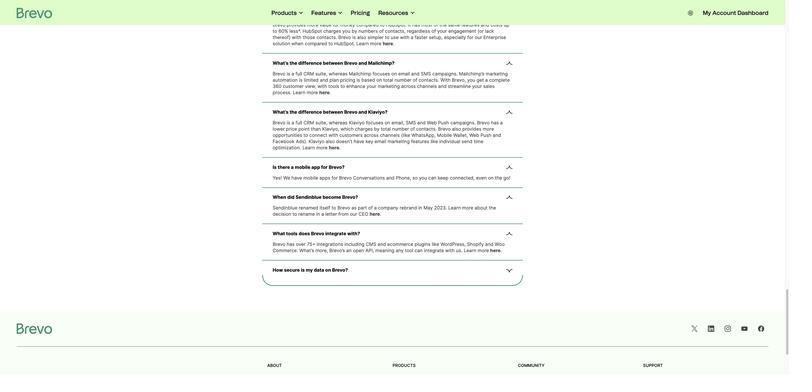 Task type: describe. For each thing, give the bounding box(es) containing it.
1 horizontal spatial push
[[481, 133, 492, 138]]

here link for brevo
[[383, 41, 393, 46]]

the left go!
[[495, 175, 502, 181]]

products link
[[272, 9, 303, 17]]

view,
[[305, 84, 316, 89]]

cms
[[366, 242, 376, 247]]

what tools does brevo integrate with? button
[[273, 231, 513, 238]]

1 vertical spatial brevo?
[[342, 195, 358, 200]]

based
[[362, 77, 375, 83]]

numbers
[[359, 28, 378, 34]]

here down woo
[[490, 248, 501, 254]]

features link
[[311, 9, 342, 17]]

my
[[306, 268, 313, 273]]

the inside dropdown button
[[290, 12, 297, 17]]

of inside sendinblue renamed itself to brevo as part of a company rebrand in may 2023. learn more about the decision to rename in a letter from our ceo
[[368, 206, 373, 211]]

a inside dropdown button
[[291, 165, 294, 170]]

itself
[[320, 206, 330, 211]]

our inside brevo provides more value for money compared to hubspot. it has most of the same features and costs up to 60% less*. hubspot charges you by numbers of contacts, regardless of your engagement (or lack thereof) with those contacts. brevo is also simpler to use with a faster setup, especially for our enterprise solution when compared to hubspot. learn more
[[475, 35, 482, 40]]

learn inside "brevo has over 75+ integrations including cms and ecommerce plugins like wordpress, shopify and woo commerce. what's more, brevo's an open api, meaning any tool can integrate with us. learn more"
[[464, 248, 476, 254]]

brevo right apps
[[339, 175, 352, 181]]

channels inside 'brevo is a full crm suite, whereas mailchimp focuses on email and sms campaigns. mailchimp's marketing automation is limited and plan pricing is based on total number of contacts. with brevo, you get a complete 360 customer view, with tools to enhance your marketing across channels and streamline your sales process. learn more'
[[417, 84, 437, 89]]

1 horizontal spatial hubspot.
[[386, 22, 407, 28]]

community
[[518, 363, 545, 369]]

features
[[311, 9, 336, 16]]

the inside dropdown button
[[290, 61, 297, 66]]

email,
[[392, 120, 405, 126]]

to inside brevo is a full crm suite, whereas klaviyo focuses on email, sms and web push campaigns. brevo has a lower price point than klaviyo, which charges by total number of contacts. brevo also provides more opportunities to connect with customers across channels (like whatsapp, mobile wallet, web push and facebook ads). klaviyo also doesn't have key email marketing features like individual send time optimization. learn more
[[304, 133, 308, 138]]

also inside brevo provides more value for money compared to hubspot. it has most of the same features and costs up to 60% less*. hubspot charges you by numbers of contacts, regardless of your engagement (or lack thereof) with those contacts. brevo is also simpler to use with a faster setup, especially for our enterprise solution when compared to hubspot. learn more
[[357, 35, 366, 40]]

brevo up time
[[477, 120, 490, 126]]

what's the difference between brevo and mailchimp?
[[273, 61, 395, 66]]

is there a mobile app for brevo? button
[[273, 164, 513, 171]]

how secure is my data on brevo? button
[[273, 267, 513, 274]]

1 brevo image from the top
[[17, 8, 52, 18]]

of inside 'brevo is a full crm suite, whereas mailchimp focuses on email and sms campaigns. mailchimp's marketing automation is limited and plan pricing is based on total number of contacts. with brevo, you get a complete 360 customer view, with tools to enhance your marketing across channels and streamline your sales process. learn more'
[[413, 77, 417, 83]]

here link down woo
[[490, 248, 501, 254]]

klaviyo,
[[322, 126, 339, 132]]

. for customers
[[339, 145, 341, 151]]

is there a mobile app for brevo?
[[273, 165, 345, 170]]

channels inside brevo is a full crm suite, whereas klaviyo focuses on email, sms and web push campaigns. brevo has a lower price point than klaviyo, which charges by total number of contacts. brevo also provides more opportunities to connect with customers across channels (like whatsapp, mobile wallet, web push and facebook ads). klaviyo also doesn't have key email marketing features like individual send time optimization. learn more
[[380, 133, 400, 138]]

most
[[421, 22, 433, 28]]

what's inside "brevo has over 75+ integrations including cms and ecommerce plugins like wordpress, shopify and woo commerce. what's more, brevo's an open api, meaning any tool can integrate with us. learn more"
[[299, 248, 314, 254]]

campaigns. inside brevo is a full crm suite, whereas klaviyo focuses on email, sms and web push campaigns. brevo has a lower price point than klaviyo, which charges by total number of contacts. brevo also provides more opportunities to connect with customers across channels (like whatsapp, mobile wallet, web push and facebook ads). klaviyo also doesn't have key email marketing features like individual send time optimization. learn more
[[450, 120, 476, 126]]

brevo inside "brevo has over 75+ integrations including cms and ecommerce plugins like wordpress, shopify and woo commerce. what's more, brevo's an open api, meaning any tool can integrate with us. learn more"
[[273, 242, 285, 247]]

regardless
[[407, 28, 430, 34]]

what's the difference between brevo and klaviyo? button
[[273, 109, 513, 116]]

here link right ceo
[[370, 212, 380, 217]]

company
[[378, 206, 398, 211]]

brevo is a full crm suite, whereas klaviyo focuses on email, sms and web push campaigns. brevo has a lower price point than klaviyo, which charges by total number of contacts. brevo also provides more opportunities to connect with customers across channels (like whatsapp, mobile wallet, web push and facebook ads). klaviyo also doesn't have key email marketing features like individual send time optimization. learn more
[[273, 120, 503, 151]]

total inside brevo is a full crm suite, whereas klaviyo focuses on email, sms and web push campaigns. brevo has a lower price point than klaviyo, which charges by total number of contacts. brevo also provides more opportunities to connect with customers across channels (like whatsapp, mobile wallet, web push and facebook ads). klaviyo also doesn't have key email marketing features like individual send time optimization. learn more
[[381, 126, 391, 132]]

mailchimp
[[349, 71, 371, 77]]

integrations
[[317, 242, 343, 247]]

to inside 'brevo is a full crm suite, whereas mailchimp focuses on email and sms campaigns. mailchimp's marketing automation is limited and plan pricing is based on total number of contacts. with brevo, you get a complete 360 customer view, with tools to enhance your marketing across channels and streamline your sales process. learn more'
[[341, 84, 345, 89]]

enterprise
[[484, 35, 506, 40]]

an
[[346, 248, 352, 254]]

brevo up money
[[344, 12, 357, 17]]

including
[[345, 242, 365, 247]]

products
[[393, 363, 416, 369]]

setup,
[[429, 35, 443, 40]]

rename
[[298, 212, 315, 217]]

. down woo
[[501, 248, 502, 254]]

shopify
[[467, 242, 484, 247]]

instagram image
[[725, 326, 731, 332]]

more,
[[315, 248, 328, 254]]

on right even
[[488, 175, 494, 181]]

apps
[[320, 175, 330, 181]]

data
[[314, 268, 324, 273]]

the inside 'dropdown button'
[[290, 109, 297, 115]]

ecommerce
[[387, 242, 413, 247]]

what's for what's the difference between brevo and hubspot?
[[273, 12, 289, 17]]

learn inside 'brevo is a full crm suite, whereas mailchimp focuses on email and sms campaigns. mailchimp's marketing automation is limited and plan pricing is based on total number of contacts. with brevo, you get a complete 360 customer view, with tools to enhance your marketing across channels and streamline your sales process. learn more'
[[293, 90, 305, 95]]

brevo up the '75+'
[[311, 231, 324, 237]]

number inside 'brevo is a full crm suite, whereas mailchimp focuses on email and sms campaigns. mailchimp's marketing automation is limited and plan pricing is based on total number of contacts. with brevo, you get a complete 360 customer view, with tools to enhance your marketing across channels and streamline your sales process. learn more'
[[395, 77, 412, 83]]

on inside brevo is a full crm suite, whereas klaviyo focuses on email, sms and web push campaigns. brevo has a lower price point than klaviyo, which charges by total number of contacts. brevo also provides more opportunities to connect with customers across channels (like whatsapp, mobile wallet, web push and facebook ads). klaviyo also doesn't have key email marketing features like individual send time optimization. learn more
[[385, 120, 390, 126]]

difference for view,
[[298, 61, 322, 66]]

the inside brevo provides more value for money compared to hubspot. it has most of the same features and costs up to 60% less*. hubspot charges you by numbers of contacts, regardless of your engagement (or lack thereof) with those contacts. brevo is also simpler to use with a faster setup, especially for our enterprise solution when compared to hubspot. learn more
[[440, 22, 447, 28]]

klaviyo?
[[368, 109, 388, 115]]

0 horizontal spatial also
[[326, 139, 335, 144]]

on inside dropdown button
[[325, 268, 331, 273]]

to down hubspot?
[[380, 22, 385, 28]]

here . for customers
[[329, 145, 341, 151]]

sales
[[483, 84, 495, 89]]

with up when
[[292, 35, 301, 40]]

part
[[358, 206, 367, 211]]

focuses for total
[[373, 71, 390, 77]]

dashboard
[[738, 9, 769, 16]]

can inside "brevo has over 75+ integrations including cms and ecommerce plugins like wordpress, shopify and woo commerce. what's more, brevo's an open api, meaning any tool can integrate with us. learn more"
[[415, 248, 423, 254]]

0 vertical spatial compared
[[356, 22, 379, 28]]

0 vertical spatial in
[[418, 206, 422, 211]]

between for brevo
[[323, 12, 343, 17]]

more down simpler
[[370, 41, 382, 46]]

brevo,
[[452, 77, 466, 83]]

account
[[713, 9, 736, 16]]

my account dashboard
[[703, 9, 769, 16]]

brevo up 60%
[[273, 22, 285, 28]]

brevo up lower
[[273, 120, 285, 126]]

2 horizontal spatial also
[[452, 126, 461, 132]]

process.
[[273, 90, 292, 95]]

mobile for have
[[303, 175, 318, 181]]

when did sendinblue become brevo?
[[273, 195, 358, 200]]

thereof)
[[273, 35, 291, 40]]

more up hubspot
[[307, 22, 318, 28]]

decision
[[273, 212, 291, 217]]

and inside dropdown button
[[359, 61, 367, 66]]

sendinblue inside sendinblue renamed itself to brevo as part of a company rebrand in may 2023. learn more about the decision to rename in a letter from our ceo
[[273, 206, 297, 211]]

conversations
[[353, 175, 385, 181]]

whatsapp,
[[412, 133, 436, 138]]

products
[[272, 9, 297, 16]]

less*.
[[290, 28, 301, 34]]

1 vertical spatial marketing
[[378, 84, 400, 89]]

1 horizontal spatial can
[[429, 175, 437, 181]]

here . for tools
[[319, 90, 331, 95]]

learn inside brevo is a full crm suite, whereas klaviyo focuses on email, sms and web push campaigns. brevo has a lower price point than klaviyo, which charges by total number of contacts. brevo also provides more opportunities to connect with customers across channels (like whatsapp, mobile wallet, web push and facebook ads). klaviyo also doesn't have key email marketing features like individual send time optimization. learn more
[[303, 145, 315, 151]]

what tools does brevo integrate with?
[[273, 231, 360, 237]]

time
[[474, 139, 484, 144]]

more down "connect" at the left top of the page
[[316, 145, 328, 151]]

mailchimp?
[[368, 61, 395, 66]]

yes!
[[273, 175, 282, 181]]

brevo? for how secure is my data on brevo?
[[332, 268, 348, 273]]

here right ceo
[[370, 212, 380, 217]]

here . for brevo
[[383, 41, 395, 46]]

when
[[273, 195, 286, 200]]

open
[[353, 248, 364, 254]]

1 vertical spatial compared
[[305, 41, 327, 46]]

tools inside 'brevo is a full crm suite, whereas mailchimp focuses on email and sms campaigns. mailchimp's marketing automation is limited and plan pricing is based on total number of contacts. with brevo, you get a complete 360 customer view, with tools to enhance your marketing across channels and streamline your sales process. learn more'
[[328, 84, 339, 89]]

get
[[477, 77, 484, 83]]

my
[[703, 9, 711, 16]]

and inside brevo provides more value for money compared to hubspot. it has most of the same features and costs up to 60% less*. hubspot charges you by numbers of contacts, regardless of your engagement (or lack thereof) with those contacts. brevo is also simpler to use with a faster setup, especially for our enterprise solution when compared to hubspot. learn more
[[481, 22, 489, 28]]

full for customer
[[296, 71, 302, 77]]

support
[[643, 363, 663, 369]]

email inside brevo is a full crm suite, whereas klaviyo focuses on email, sms and web push campaigns. brevo has a lower price point than klaviyo, which charges by total number of contacts. brevo also provides more opportunities to connect with customers across channels (like whatsapp, mobile wallet, web push and facebook ads). klaviyo also doesn't have key email marketing features like individual send time optimization. learn more
[[375, 139, 386, 144]]

. for brevo
[[393, 41, 395, 46]]

for down engagement
[[467, 35, 474, 40]]

woo
[[495, 242, 505, 247]]

by inside brevo provides more value for money compared to hubspot. it has most of the same features and costs up to 60% less*. hubspot charges you by numbers of contacts, regardless of your engagement (or lack thereof) with those contacts. brevo is also simpler to use with a faster setup, especially for our enterprise solution when compared to hubspot. learn more
[[352, 28, 357, 34]]

here . right ceo
[[370, 212, 381, 217]]

wallet,
[[453, 133, 468, 138]]

between for tools
[[323, 61, 343, 66]]

brevo inside sendinblue renamed itself to brevo as part of a company rebrand in may 2023. learn more about the decision to rename in a letter from our ceo
[[338, 206, 350, 211]]

more up time
[[483, 126, 494, 132]]

to down value
[[329, 41, 333, 46]]

and inside 'dropdown button'
[[359, 109, 367, 115]]

learn inside brevo provides more value for money compared to hubspot. it has most of the same features and costs up to 60% less*. hubspot charges you by numbers of contacts, regardless of your engagement (or lack thereof) with those contacts. brevo is also simpler to use with a faster setup, especially for our enterprise solution when compared to hubspot. learn more
[[356, 41, 369, 46]]

individual
[[439, 139, 460, 144]]

like inside brevo is a full crm suite, whereas klaviyo focuses on email, sms and web push campaigns. brevo has a lower price point than klaviyo, which charges by total number of contacts. brevo also provides more opportunities to connect with customers across channels (like whatsapp, mobile wallet, web push and facebook ads). klaviyo also doesn't have key email marketing features like individual send time optimization. learn more
[[431, 139, 438, 144]]

send
[[462, 139, 473, 144]]

solution
[[273, 41, 290, 46]]

for right value
[[333, 22, 339, 28]]

across inside brevo is a full crm suite, whereas klaviyo focuses on email, sms and web push campaigns. brevo has a lower price point than klaviyo, which charges by total number of contacts. brevo also provides more opportunities to connect with customers across channels (like whatsapp, mobile wallet, web push and facebook ads). klaviyo also doesn't have key email marketing features like individual send time optimization. learn more
[[364, 133, 379, 138]]

complete
[[489, 77, 510, 83]]

there
[[278, 165, 290, 170]]

features inside brevo provides more value for money compared to hubspot. it has most of the same features and costs up to 60% less*. hubspot charges you by numbers of contacts, regardless of your engagement (or lack thereof) with those contacts. brevo is also simpler to use with a faster setup, especially for our enterprise solution when compared to hubspot. learn more
[[461, 22, 480, 28]]

customer
[[283, 84, 304, 89]]

is up customer
[[299, 77, 303, 83]]

customers
[[339, 133, 363, 138]]

price
[[286, 126, 297, 132]]

what's the difference between brevo and klaviyo?
[[273, 109, 388, 115]]

here . down woo
[[490, 248, 502, 254]]

with inside brevo is a full crm suite, whereas klaviyo focuses on email, sms and web push campaigns. brevo has a lower price point than klaviyo, which charges by total number of contacts. brevo also provides more opportunities to connect with customers across channels (like whatsapp, mobile wallet, web push and facebook ads). klaviyo also doesn't have key email marketing features like individual send time optimization. learn more
[[329, 133, 338, 138]]

contacts. inside brevo provides more value for money compared to hubspot. it has most of the same features and costs up to 60% less*. hubspot charges you by numbers of contacts, regardless of your engagement (or lack thereof) with those contacts. brevo is also simpler to use with a faster setup, especially for our enterprise solution when compared to hubspot. learn more
[[317, 35, 337, 40]]

have inside brevo is a full crm suite, whereas klaviyo focuses on email, sms and web push campaigns. brevo has a lower price point than klaviyo, which charges by total number of contacts. brevo also provides more opportunities to connect with customers across channels (like whatsapp, mobile wallet, web push and facebook ads). klaviyo also doesn't have key email marketing features like individual send time optimization. learn more
[[354, 139, 364, 144]]

what's for what's the difference between brevo and klaviyo?
[[273, 109, 289, 115]]

is up automation on the top of page
[[287, 71, 290, 77]]

key
[[366, 139, 373, 144]]

contacts. inside 'brevo is a full crm suite, whereas mailchimp focuses on email and sms campaigns. mailchimp's marketing automation is limited and plan pricing is based on total number of contacts. with brevo, you get a complete 360 customer view, with tools to enhance your marketing across channels and streamline your sales process. learn more'
[[419, 77, 439, 83]]

on down what's the difference between brevo and mailchimp? dropdown button
[[391, 71, 397, 77]]

sendinblue inside dropdown button
[[296, 195, 322, 200]]

to left 60%
[[273, 28, 277, 34]]

simpler
[[368, 35, 384, 40]]

brevo inside 'brevo is a full crm suite, whereas mailchimp focuses on email and sms campaigns. mailchimp's marketing automation is limited and plan pricing is based on total number of contacts. with brevo, you get a complete 360 customer view, with tools to enhance your marketing across channels and streamline your sales process. learn more'
[[273, 71, 285, 77]]

suite, for connect
[[315, 120, 328, 126]]

. down company
[[380, 212, 381, 217]]



Task type: locate. For each thing, give the bounding box(es) containing it.
brevo? up as at left
[[342, 195, 358, 200]]

2 whereas from the top
[[329, 120, 348, 126]]

more down the shopify
[[478, 248, 489, 254]]

streamline
[[448, 84, 471, 89]]

optimization.
[[273, 145, 301, 151]]

.
[[393, 41, 395, 46], [330, 90, 331, 95], [339, 145, 341, 151], [380, 212, 381, 217], [501, 248, 502, 254]]

between inside dropdown button
[[323, 12, 343, 17]]

also down the numbers
[[357, 35, 366, 40]]

1 vertical spatial have
[[292, 175, 302, 181]]

1 horizontal spatial across
[[401, 84, 416, 89]]

for
[[333, 22, 339, 28], [467, 35, 474, 40], [321, 165, 328, 170], [332, 175, 338, 181]]

1 vertical spatial campaigns.
[[450, 120, 476, 126]]

what's down the '75+'
[[299, 248, 314, 254]]

you inside brevo provides more value for money compared to hubspot. it has most of the same features and costs up to 60% less*. hubspot charges you by numbers of contacts, regardless of your engagement (or lack thereof) with those contacts. brevo is also simpler to use with a faster setup, especially for our enterprise solution when compared to hubspot. learn more
[[342, 28, 351, 34]]

0 horizontal spatial by
[[352, 28, 357, 34]]

between up klaviyo,
[[323, 109, 343, 115]]

is inside brevo provides more value for money compared to hubspot. it has most of the same features and costs up to 60% less*. hubspot charges you by numbers of contacts, regardless of your engagement (or lack thereof) with those contacts. brevo is also simpler to use with a faster setup, especially for our enterprise solution when compared to hubspot. learn more
[[352, 35, 356, 40]]

0 vertical spatial email
[[398, 71, 410, 77]]

0 horizontal spatial hubspot.
[[334, 41, 355, 46]]

to down 'point'
[[304, 133, 308, 138]]

hubspot.
[[386, 22, 407, 28], [334, 41, 355, 46]]

from
[[338, 212, 349, 217]]

difference up limited
[[298, 61, 322, 66]]

pricing link
[[351, 9, 370, 17]]

2 suite, from the top
[[315, 120, 328, 126]]

difference for those
[[298, 12, 322, 17]]

here link for tools
[[319, 90, 330, 95]]

crm inside brevo is a full crm suite, whereas klaviyo focuses on email, sms and web push campaigns. brevo has a lower price point than klaviyo, which charges by total number of contacts. brevo also provides more opportunities to connect with customers across channels (like whatsapp, mobile wallet, web push and facebook ads). klaviyo also doesn't have key email marketing features like individual send time optimization. learn more
[[304, 120, 314, 126]]

button image
[[688, 10, 693, 16]]

push up mobile
[[438, 120, 449, 126]]

1 vertical spatial contacts.
[[419, 77, 439, 83]]

across inside 'brevo is a full crm suite, whereas mailchimp focuses on email and sms campaigns. mailchimp's marketing automation is limited and plan pricing is based on total number of contacts. with brevo, you get a complete 360 customer view, with tools to enhance your marketing across channels and streamline your sales process. learn more'
[[401, 84, 416, 89]]

provides inside brevo is a full crm suite, whereas klaviyo focuses on email, sms and web push campaigns. brevo has a lower price point than klaviyo, which charges by total number of contacts. brevo also provides more opportunities to connect with customers across channels (like whatsapp, mobile wallet, web push and facebook ads). klaviyo also doesn't have key email marketing features like individual send time optimization. learn more
[[463, 126, 482, 132]]

0 horizontal spatial email
[[375, 139, 386, 144]]

1 vertical spatial sendinblue
[[273, 206, 297, 211]]

you
[[342, 28, 351, 34], [467, 77, 475, 83], [419, 175, 427, 181]]

brevo down money
[[338, 35, 351, 40]]

0 horizontal spatial push
[[438, 120, 449, 126]]

it
[[408, 22, 411, 28]]

crm for connect
[[304, 120, 314, 126]]

brevo up from
[[338, 206, 350, 211]]

web
[[427, 120, 437, 126], [469, 133, 479, 138]]

our down as at left
[[350, 212, 357, 217]]

what's up 60%
[[273, 12, 289, 17]]

0 vertical spatial have
[[354, 139, 364, 144]]

suite, inside 'brevo is a full crm suite, whereas mailchimp focuses on email and sms campaigns. mailchimp's marketing automation is limited and plan pricing is based on total number of contacts. with brevo, you get a complete 360 customer view, with tools to enhance your marketing across channels and streamline your sales process. learn more'
[[315, 71, 328, 77]]

difference up than
[[298, 109, 322, 115]]

up
[[504, 22, 510, 28]]

crm for view,
[[304, 71, 314, 77]]

1 vertical spatial total
[[381, 126, 391, 132]]

campaigns. inside 'brevo is a full crm suite, whereas mailchimp focuses on email and sms campaigns. mailchimp's marketing automation is limited and plan pricing is based on total number of contacts. with brevo, you get a complete 360 customer view, with tools to enhance your marketing across channels and streamline your sales process. learn more'
[[432, 71, 458, 77]]

in down the itself
[[316, 212, 320, 217]]

between inside 'dropdown button'
[[323, 109, 343, 115]]

campaigns.
[[432, 71, 458, 77], [450, 120, 476, 126]]

marketing down (like
[[388, 139, 410, 144]]

hubspot
[[303, 28, 322, 34]]

have down customers
[[354, 139, 364, 144]]

2 vertical spatial marketing
[[388, 139, 410, 144]]

what's the difference between brevo and mailchimp? button
[[273, 60, 513, 67]]

0 vertical spatial can
[[429, 175, 437, 181]]

1 difference from the top
[[298, 12, 322, 17]]

has
[[412, 22, 420, 28], [491, 120, 499, 126], [287, 242, 295, 247]]

here for brevo
[[383, 41, 393, 46]]

learn down customer
[[293, 90, 305, 95]]

lower
[[273, 126, 285, 132]]

more inside "brevo has over 75+ integrations including cms and ecommerce plugins like wordpress, shopify and woo commerce. what's more, brevo's an open api, meaning any tool can integrate with us. learn more"
[[478, 248, 489, 254]]

contacts. down value
[[317, 35, 337, 40]]

contacts. inside brevo is a full crm suite, whereas klaviyo focuses on email, sms and web push campaigns. brevo has a lower price point than klaviyo, which charges by total number of contacts. brevo also provides more opportunities to connect with customers across channels (like whatsapp, mobile wallet, web push and facebook ads). klaviyo also doesn't have key email marketing features like individual send time optimization. learn more
[[416, 126, 437, 132]]

on
[[391, 71, 397, 77], [377, 77, 382, 83], [385, 120, 390, 126], [488, 175, 494, 181], [325, 268, 331, 273]]

like inside "brevo has over 75+ integrations including cms and ecommerce plugins like wordpress, shopify and woo commerce. what's more, brevo's an open api, meaning any tool can integrate with us. learn more"
[[432, 242, 439, 247]]

here link for customers
[[329, 145, 339, 151]]

is down mailchimp
[[357, 77, 360, 83]]

(like
[[401, 133, 410, 138]]

360
[[273, 84, 282, 89]]

how secure is my data on brevo?
[[273, 268, 348, 273]]

0 vertical spatial marketing
[[486, 71, 508, 77]]

0 vertical spatial whereas
[[329, 71, 348, 77]]

between inside dropdown button
[[323, 61, 343, 66]]

1 between from the top
[[323, 12, 343, 17]]

to
[[380, 22, 385, 28], [273, 28, 277, 34], [385, 35, 390, 40], [329, 41, 333, 46], [341, 84, 345, 89], [304, 133, 308, 138], [332, 206, 336, 211], [293, 212, 297, 217]]

here down use
[[383, 41, 393, 46]]

to down 'pricing'
[[341, 84, 345, 89]]

brevo? for is there a mobile app for brevo?
[[329, 165, 345, 170]]

whereas inside 'brevo is a full crm suite, whereas mailchimp focuses on email and sms campaigns. mailchimp's marketing automation is limited and plan pricing is based on total number of contacts. with brevo, you get a complete 360 customer view, with tools to enhance your marketing across channels and streamline your sales process. learn more'
[[329, 71, 348, 77]]

linkedin image
[[708, 326, 714, 332]]

0 vertical spatial channels
[[417, 84, 437, 89]]

ads).
[[296, 139, 307, 144]]

1 vertical spatial email
[[375, 139, 386, 144]]

compared down those
[[305, 41, 327, 46]]

what's up lower
[[273, 109, 289, 115]]

learn inside sendinblue renamed itself to brevo as part of a company rebrand in may 2023. learn more about the decision to rename in a letter from our ceo
[[448, 206, 461, 211]]

commerce.
[[273, 248, 298, 254]]

1 vertical spatial by
[[374, 126, 380, 132]]

the inside sendinblue renamed itself to brevo as part of a company rebrand in may 2023. learn more about the decision to rename in a letter from our ceo
[[489, 206, 496, 211]]

to left rename
[[293, 212, 297, 217]]

1 vertical spatial whereas
[[329, 120, 348, 126]]

total down what's the difference between brevo and klaviyo? 'dropdown button'
[[381, 126, 391, 132]]

here . down the doesn't
[[329, 145, 341, 151]]

by down money
[[352, 28, 357, 34]]

those
[[303, 35, 315, 40]]

brevo inside 'dropdown button'
[[344, 109, 357, 115]]

email inside 'brevo is a full crm suite, whereas mailchimp focuses on email and sms campaigns. mailchimp's marketing automation is limited and plan pricing is based on total number of contacts. with brevo, you get a complete 360 customer view, with tools to enhance your marketing across channels and streamline your sales process. learn more'
[[398, 71, 410, 77]]

between up value
[[323, 12, 343, 17]]

brevo is a full crm suite, whereas mailchimp focuses on email and sms campaigns. mailchimp's marketing automation is limited and plan pricing is based on total number of contacts. with brevo, you get a complete 360 customer view, with tools to enhance your marketing across channels and streamline your sales process. learn more
[[273, 71, 510, 95]]

2 brevo image from the top
[[17, 324, 52, 335]]

(or
[[478, 28, 484, 34]]

does
[[299, 231, 310, 237]]

2 difference from the top
[[298, 61, 322, 66]]

focuses down mailchimp?
[[373, 71, 390, 77]]

youtube image
[[742, 326, 748, 332]]

mobile for a
[[295, 165, 310, 170]]

sendinblue up decision at the left bottom of page
[[273, 206, 297, 211]]

especially
[[444, 35, 466, 40]]

brevo provides more value for money compared to hubspot. it has most of the same features and costs up to 60% less*. hubspot charges you by numbers of contacts, regardless of your engagement (or lack thereof) with those contacts. brevo is also simpler to use with a faster setup, especially for our enterprise solution when compared to hubspot. learn more
[[273, 22, 510, 46]]

more inside 'brevo is a full crm suite, whereas mailchimp focuses on email and sms campaigns. mailchimp's marketing automation is limited and plan pricing is based on total number of contacts. with brevo, you get a complete 360 customer view, with tools to enhance your marketing across channels and streamline your sales process. learn more'
[[307, 90, 318, 95]]

klaviyo down "connect" at the left top of the page
[[309, 139, 325, 144]]

learn down the shopify
[[464, 248, 476, 254]]

charges down value
[[323, 28, 341, 34]]

1 horizontal spatial in
[[418, 206, 422, 211]]

secure
[[284, 268, 300, 273]]

1 vertical spatial number
[[392, 126, 409, 132]]

focuses for charges
[[366, 120, 383, 126]]

mobile inside dropdown button
[[295, 165, 310, 170]]

1 vertical spatial has
[[491, 120, 499, 126]]

2 vertical spatial has
[[287, 242, 295, 247]]

can left keep
[[429, 175, 437, 181]]

is
[[273, 165, 277, 170]]

focuses down klaviyo?
[[366, 120, 383, 126]]

campaigns. up wallet, in the right of the page
[[450, 120, 476, 126]]

our down "(or"
[[475, 35, 482, 40]]

3 between from the top
[[323, 109, 343, 115]]

crm inside 'brevo is a full crm suite, whereas mailchimp focuses on email and sms campaigns. mailchimp's marketing automation is limited and plan pricing is based on total number of contacts. with brevo, you get a complete 360 customer view, with tools to enhance your marketing across channels and streamline your sales process. learn more'
[[304, 71, 314, 77]]

mobile down is there a mobile app for brevo?
[[303, 175, 318, 181]]

sms inside brevo is a full crm suite, whereas klaviyo focuses on email, sms and web push campaigns. brevo has a lower price point than klaviyo, which charges by total number of contacts. brevo also provides more opportunities to connect with customers across channels (like whatsapp, mobile wallet, web push and facebook ads). klaviyo also doesn't have key email marketing features like individual send time optimization. learn more
[[406, 120, 416, 126]]

0 horizontal spatial our
[[350, 212, 357, 217]]

features down the whatsapp,
[[411, 139, 429, 144]]

1 horizontal spatial you
[[419, 175, 427, 181]]

1 vertical spatial across
[[364, 133, 379, 138]]

integrate down plugins on the right
[[424, 248, 444, 254]]

number inside brevo is a full crm suite, whereas klaviyo focuses on email, sms and web push campaigns. brevo has a lower price point than klaviyo, which charges by total number of contacts. brevo also provides more opportunities to connect with customers across channels (like whatsapp, mobile wallet, web push and facebook ads). klaviyo also doesn't have key email marketing features like individual send time optimization. learn more
[[392, 126, 409, 132]]

difference inside dropdown button
[[298, 12, 322, 17]]

1 vertical spatial brevo image
[[17, 324, 52, 335]]

pricing
[[340, 77, 355, 83]]

1 vertical spatial also
[[452, 126, 461, 132]]

2 crm from the top
[[304, 120, 314, 126]]

0 vertical spatial sms
[[421, 71, 431, 77]]

0 vertical spatial difference
[[298, 12, 322, 17]]

0 vertical spatial crm
[[304, 71, 314, 77]]

the up automation on the top of page
[[290, 61, 297, 66]]

0 horizontal spatial tools
[[286, 231, 298, 237]]

1 vertical spatial hubspot.
[[334, 41, 355, 46]]

between for customers
[[323, 109, 343, 115]]

0 vertical spatial you
[[342, 28, 351, 34]]

whereas up klaviyo,
[[329, 120, 348, 126]]

2 vertical spatial you
[[419, 175, 427, 181]]

1 full from the top
[[296, 71, 302, 77]]

0 horizontal spatial klaviyo
[[309, 139, 325, 144]]

mobile left app
[[295, 165, 310, 170]]

your down the based
[[367, 84, 377, 89]]

2 vertical spatial contacts.
[[416, 126, 437, 132]]

what's up automation on the top of page
[[273, 61, 289, 66]]

contacts,
[[385, 28, 406, 34]]

suite, for view,
[[315, 71, 328, 77]]

2 full from the top
[[296, 120, 302, 126]]

hubspot. down money
[[334, 41, 355, 46]]

rebrand
[[400, 206, 417, 211]]

when did sendinblue become brevo? button
[[273, 194, 513, 201]]

tools inside dropdown button
[[286, 231, 298, 237]]

0 vertical spatial web
[[427, 120, 437, 126]]

sendinblue
[[296, 195, 322, 200], [273, 206, 297, 211]]

1 vertical spatial klaviyo
[[309, 139, 325, 144]]

brevo? down "brevo's"
[[332, 268, 348, 273]]

whereas for tools
[[329, 71, 348, 77]]

like
[[431, 139, 438, 144], [432, 242, 439, 247]]

brevo has over 75+ integrations including cms and ecommerce plugins like wordpress, shopify and woo commerce. what's more, brevo's an open api, meaning any tool can integrate with us. learn more
[[273, 242, 505, 254]]

integrate inside dropdown button
[[325, 231, 346, 237]]

0 horizontal spatial web
[[427, 120, 437, 126]]

your up "setup,"
[[437, 28, 447, 34]]

0 vertical spatial our
[[475, 35, 482, 40]]

with right view,
[[318, 84, 327, 89]]

1 vertical spatial integrate
[[424, 248, 444, 254]]

what's for what's the difference between brevo and mailchimp?
[[273, 61, 289, 66]]

focuses inside 'brevo is a full crm suite, whereas mailchimp focuses on email and sms campaigns. mailchimp's marketing automation is limited and plan pricing is based on total number of contacts. with brevo, you get a complete 360 customer view, with tools to enhance your marketing across channels and streamline your sales process. learn more'
[[373, 71, 390, 77]]

marketing inside brevo is a full crm suite, whereas klaviyo focuses on email, sms and web push campaigns. brevo has a lower price point than klaviyo, which charges by total number of contacts. brevo also provides more opportunities to connect with customers across channels (like whatsapp, mobile wallet, web push and facebook ads). klaviyo also doesn't have key email marketing features like individual send time optimization. learn more
[[388, 139, 410, 144]]

1 vertical spatial in
[[316, 212, 320, 217]]

sendinblue renamed itself to brevo as part of a company rebrand in may 2023. learn more about the decision to rename in a letter from our ceo
[[273, 206, 496, 217]]

we
[[283, 175, 290, 181]]

for right apps
[[332, 175, 338, 181]]

learn right 2023.
[[448, 206, 461, 211]]

with down klaviyo,
[[329, 133, 338, 138]]

by
[[352, 28, 357, 34], [374, 126, 380, 132]]

contacts. up the whatsapp,
[[416, 126, 437, 132]]

suite,
[[315, 71, 328, 77], [315, 120, 328, 126]]

2 vertical spatial brevo?
[[332, 268, 348, 273]]

0 vertical spatial has
[[412, 22, 420, 28]]

0 vertical spatial brevo?
[[329, 165, 345, 170]]

difference for connect
[[298, 109, 322, 115]]

full inside 'brevo is a full crm suite, whereas mailchimp focuses on email and sms campaigns. mailchimp's marketing automation is limited and plan pricing is based on total number of contacts. with brevo, you get a complete 360 customer view, with tools to enhance your marketing across channels and streamline your sales process. learn more'
[[296, 71, 302, 77]]

on right the based
[[377, 77, 382, 83]]

provides inside brevo provides more value for money compared to hubspot. it has most of the same features and costs up to 60% less*. hubspot charges you by numbers of contacts, regardless of your engagement (or lack thereof) with those contacts. brevo is also simpler to use with a faster setup, especially for our enterprise solution when compared to hubspot. learn more
[[287, 22, 306, 28]]

what's inside dropdown button
[[273, 12, 289, 17]]

on right the data
[[325, 268, 331, 273]]

1 vertical spatial full
[[296, 120, 302, 126]]

0 horizontal spatial in
[[316, 212, 320, 217]]

difference inside dropdown button
[[298, 61, 322, 66]]

full for to
[[296, 120, 302, 126]]

more inside sendinblue renamed itself to brevo as part of a company rebrand in may 2023. learn more about the decision to rename in a letter from our ceo
[[462, 206, 474, 211]]

difference up hubspot
[[298, 12, 322, 17]]

contacts. left with
[[419, 77, 439, 83]]

with inside "brevo has over 75+ integrations including cms and ecommerce plugins like wordpress, shopify and woo commerce. what's more, brevo's an open api, meaning any tool can integrate with us. learn more"
[[445, 248, 455, 254]]

is up price
[[287, 120, 290, 126]]

email right the key
[[375, 139, 386, 144]]

brevo image
[[17, 8, 52, 18], [17, 324, 52, 335]]

2 vertical spatial between
[[323, 109, 343, 115]]

crm up limited
[[304, 71, 314, 77]]

here . down use
[[383, 41, 395, 46]]

learn down ads).
[[303, 145, 315, 151]]

1 suite, from the top
[[315, 71, 328, 77]]

. for tools
[[330, 90, 331, 95]]

pricing
[[351, 9, 370, 16]]

did
[[287, 195, 295, 200]]

total inside 'brevo is a full crm suite, whereas mailchimp focuses on email and sms campaigns. mailchimp's marketing automation is limited and plan pricing is based on total number of contacts. with brevo, you get a complete 360 customer view, with tools to enhance your marketing across channels and streamline your sales process. learn more'
[[383, 77, 393, 83]]

0 horizontal spatial your
[[367, 84, 377, 89]]

is inside brevo is a full crm suite, whereas klaviyo focuses on email, sms and web push campaigns. brevo has a lower price point than klaviyo, which charges by total number of contacts. brevo also provides more opportunities to connect with customers across channels (like whatsapp, mobile wallet, web push and facebook ads). klaviyo also doesn't have key email marketing features like individual send time optimization. learn more
[[287, 120, 290, 126]]

our
[[475, 35, 482, 40], [350, 212, 357, 217]]

1 vertical spatial mobile
[[303, 175, 318, 181]]

money
[[340, 22, 355, 28]]

email
[[398, 71, 410, 77], [375, 139, 386, 144]]

charges
[[323, 28, 341, 34], [355, 126, 373, 132]]

0 vertical spatial integrate
[[325, 231, 346, 237]]

our inside sendinblue renamed itself to brevo as part of a company rebrand in may 2023. learn more about the decision to rename in a letter from our ceo
[[350, 212, 357, 217]]

brevo? up apps
[[329, 165, 345, 170]]

here
[[383, 41, 393, 46], [319, 90, 330, 95], [329, 145, 339, 151], [370, 212, 380, 217], [490, 248, 501, 254]]

full up 'point'
[[296, 120, 302, 126]]

you inside 'brevo is a full crm suite, whereas mailchimp focuses on email and sms campaigns. mailchimp's marketing automation is limited and plan pricing is based on total number of contacts. with brevo, you get a complete 360 customer view, with tools to enhance your marketing across channels and streamline your sales process. learn more'
[[467, 77, 475, 83]]

for inside is there a mobile app for brevo? dropdown button
[[321, 165, 328, 170]]

integrate inside "brevo has over 75+ integrations including cms and ecommerce plugins like wordpress, shopify and woo commerce. what's more, brevo's an open api, meaning any tool can integrate with us. learn more"
[[424, 248, 444, 254]]

klaviyo up the which
[[349, 120, 365, 126]]

3 difference from the top
[[298, 109, 322, 115]]

resources
[[378, 9, 408, 16]]

is left my
[[301, 268, 305, 273]]

the right "about"
[[489, 206, 496, 211]]

1 vertical spatial features
[[411, 139, 429, 144]]

1 horizontal spatial has
[[412, 22, 420, 28]]

a inside brevo provides more value for money compared to hubspot. it has most of the same features and costs up to 60% less*. hubspot charges you by numbers of contacts, regardless of your engagement (or lack thereof) with those contacts. brevo is also simpler to use with a faster setup, especially for our enterprise solution when compared to hubspot. learn more
[[411, 35, 414, 40]]

1 crm from the top
[[304, 71, 314, 77]]

twitter image
[[692, 326, 698, 332]]

1 horizontal spatial channels
[[417, 84, 437, 89]]

brevo's
[[329, 248, 345, 254]]

with
[[292, 35, 301, 40], [400, 35, 410, 40], [318, 84, 327, 89], [329, 133, 338, 138], [445, 248, 455, 254]]

tools left does
[[286, 231, 298, 237]]

0 vertical spatial contacts.
[[317, 35, 337, 40]]

the up price
[[290, 109, 297, 115]]

automation
[[273, 77, 298, 83]]

api,
[[366, 248, 374, 254]]

full
[[296, 71, 302, 77], [296, 120, 302, 126]]

value
[[320, 22, 332, 28]]

2023.
[[434, 206, 447, 211]]

whereas for customers
[[329, 120, 348, 126]]

here . down plan at the left top of the page
[[319, 90, 331, 95]]

1 vertical spatial our
[[350, 212, 357, 217]]

1 horizontal spatial klaviyo
[[349, 120, 365, 126]]

meaning
[[376, 248, 395, 254]]

provides
[[287, 22, 306, 28], [463, 126, 482, 132]]

of inside brevo is a full crm suite, whereas klaviyo focuses on email, sms and web push campaigns. brevo has a lower price point than klaviyo, which charges by total number of contacts. brevo also provides more opportunities to connect with customers across channels (like whatsapp, mobile wallet, web push and facebook ads). klaviyo also doesn't have key email marketing features like individual send time optimization. learn more
[[410, 126, 415, 132]]

0 horizontal spatial channels
[[380, 133, 400, 138]]

charges inside brevo is a full crm suite, whereas klaviyo focuses on email, sms and web push campaigns. brevo has a lower price point than klaviyo, which charges by total number of contacts. brevo also provides more opportunities to connect with customers across channels (like whatsapp, mobile wallet, web push and facebook ads). klaviyo also doesn't have key email marketing features like individual send time optimization. learn more
[[355, 126, 373, 132]]

compared up the numbers
[[356, 22, 379, 28]]

between
[[323, 12, 343, 17], [323, 61, 343, 66], [323, 109, 343, 115]]

2 horizontal spatial you
[[467, 77, 475, 83]]

1 horizontal spatial tools
[[328, 84, 339, 89]]

0 vertical spatial also
[[357, 35, 366, 40]]

tools
[[328, 84, 339, 89], [286, 231, 298, 237]]

here for customers
[[329, 145, 339, 151]]

how
[[273, 268, 283, 273]]

is
[[352, 35, 356, 40], [287, 71, 290, 77], [299, 77, 303, 83], [357, 77, 360, 83], [287, 120, 290, 126], [301, 268, 305, 273]]

0 vertical spatial across
[[401, 84, 416, 89]]

focuses inside brevo is a full crm suite, whereas klaviyo focuses on email, sms and web push campaigns. brevo has a lower price point than klaviyo, which charges by total number of contacts. brevo also provides more opportunities to connect with customers across channels (like whatsapp, mobile wallet, web push and facebook ads). klaviyo also doesn't have key email marketing features like individual send time optimization. learn more
[[366, 120, 383, 126]]

1 horizontal spatial sms
[[421, 71, 431, 77]]

0 vertical spatial by
[[352, 28, 357, 34]]

0 vertical spatial tools
[[328, 84, 339, 89]]

lack
[[485, 28, 494, 34]]

2 vertical spatial also
[[326, 139, 335, 144]]

marketing up complete
[[486, 71, 508, 77]]

0 vertical spatial push
[[438, 120, 449, 126]]

by inside brevo is a full crm suite, whereas klaviyo focuses on email, sms and web push campaigns. brevo has a lower price point than klaviyo, which charges by total number of contacts. brevo also provides more opportunities to connect with customers across channels (like whatsapp, mobile wallet, web push and facebook ads). klaviyo also doesn't have key email marketing features like individual send time optimization. learn more
[[374, 126, 380, 132]]

0 vertical spatial brevo image
[[17, 8, 52, 18]]

go!
[[504, 175, 511, 181]]

0 horizontal spatial has
[[287, 242, 295, 247]]

1 horizontal spatial by
[[374, 126, 380, 132]]

so
[[413, 175, 418, 181]]

brevo up automation on the top of page
[[273, 71, 285, 77]]

which
[[341, 126, 354, 132]]

0 horizontal spatial features
[[411, 139, 429, 144]]

with right use
[[400, 35, 410, 40]]

also
[[357, 35, 366, 40], [452, 126, 461, 132], [326, 139, 335, 144]]

with inside 'brevo is a full crm suite, whereas mailchimp focuses on email and sms campaigns. mailchimp's marketing automation is limited and plan pricing is based on total number of contacts. with brevo, you get a complete 360 customer view, with tools to enhance your marketing across channels and streamline your sales process. learn more'
[[318, 84, 327, 89]]

0 vertical spatial hubspot.
[[386, 22, 407, 28]]

suite, up than
[[315, 120, 328, 126]]

difference inside 'dropdown button'
[[298, 109, 322, 115]]

is inside dropdown button
[[301, 268, 305, 273]]

1 vertical spatial channels
[[380, 133, 400, 138]]

1 vertical spatial provides
[[463, 126, 482, 132]]

faster
[[415, 35, 428, 40]]

become
[[323, 195, 341, 200]]

costs
[[491, 22, 503, 28]]

0 horizontal spatial sms
[[406, 120, 416, 126]]

0 vertical spatial campaigns.
[[432, 71, 458, 77]]

1 horizontal spatial also
[[357, 35, 366, 40]]

whereas inside brevo is a full crm suite, whereas klaviyo focuses on email, sms and web push campaigns. brevo has a lower price point than klaviyo, which charges by total number of contacts. brevo also provides more opportunities to connect with customers across channels (like whatsapp, mobile wallet, web push and facebook ads). klaviyo also doesn't have key email marketing features like individual send time optimization. learn more
[[329, 120, 348, 126]]

integrate
[[325, 231, 346, 237], [424, 248, 444, 254]]

0 horizontal spatial integrate
[[325, 231, 346, 237]]

brevo up mobile
[[438, 126, 451, 132]]

here link down use
[[383, 41, 393, 46]]

app
[[312, 165, 320, 170]]

1 horizontal spatial web
[[469, 133, 479, 138]]

also up wallet, in the right of the page
[[452, 126, 461, 132]]

has inside brevo is a full crm suite, whereas klaviyo focuses on email, sms and web push campaigns. brevo has a lower price point than klaviyo, which charges by total number of contacts. brevo also provides more opportunities to connect with customers across channels (like whatsapp, mobile wallet, web push and facebook ads). klaviyo also doesn't have key email marketing features like individual send time optimization. learn more
[[491, 120, 499, 126]]

suite, inside brevo is a full crm suite, whereas klaviyo focuses on email, sms and web push campaigns. brevo has a lower price point than klaviyo, which charges by total number of contacts. brevo also provides more opportunities to connect with customers across channels (like whatsapp, mobile wallet, web push and facebook ads). klaviyo also doesn't have key email marketing features like individual send time optimization. learn more
[[315, 120, 328, 126]]

opportunities
[[273, 133, 302, 138]]

75+
[[307, 242, 316, 247]]

has inside brevo provides more value for money compared to hubspot. it has most of the same features and costs up to 60% less*. hubspot charges you by numbers of contacts, regardless of your engagement (or lack thereof) with those contacts. brevo is also simpler to use with a faster setup, especially for our enterprise solution when compared to hubspot. learn more
[[412, 22, 420, 28]]

2 horizontal spatial your
[[472, 84, 482, 89]]

0 vertical spatial features
[[461, 22, 480, 28]]

sms inside 'brevo is a full crm suite, whereas mailchimp focuses on email and sms campaigns. mailchimp's marketing automation is limited and plan pricing is based on total number of contacts. with brevo, you get a complete 360 customer view, with tools to enhance your marketing across channels and streamline your sales process. learn more'
[[421, 71, 431, 77]]

1 vertical spatial tools
[[286, 231, 298, 237]]

to left use
[[385, 35, 390, 40]]

hubspot. up contacts,
[[386, 22, 407, 28]]

brevo up mailchimp
[[344, 61, 357, 66]]

facebook image
[[758, 326, 765, 332]]

1 horizontal spatial charges
[[355, 126, 373, 132]]

1 horizontal spatial have
[[354, 139, 364, 144]]

0 horizontal spatial can
[[415, 248, 423, 254]]

2 vertical spatial difference
[[298, 109, 322, 115]]

charges inside brevo provides more value for money compared to hubspot. it has most of the same features and costs up to 60% less*. hubspot charges you by numbers of contacts, regardless of your engagement (or lack thereof) with those contacts. brevo is also simpler to use with a faster setup, especially for our enterprise solution when compared to hubspot. learn more
[[323, 28, 341, 34]]

for right app
[[321, 165, 328, 170]]

your inside brevo provides more value for money compared to hubspot. it has most of the same features and costs up to 60% less*. hubspot charges you by numbers of contacts, regardless of your engagement (or lack thereof) with those contacts. brevo is also simpler to use with a faster setup, especially for our enterprise solution when compared to hubspot. learn more
[[437, 28, 447, 34]]

you down mailchimp's
[[467, 77, 475, 83]]

features inside brevo is a full crm suite, whereas klaviyo focuses on email, sms and web push campaigns. brevo has a lower price point than klaviyo, which charges by total number of contacts. brevo also provides more opportunities to connect with customers across channels (like whatsapp, mobile wallet, web push and facebook ads). klaviyo also doesn't have key email marketing features like individual send time optimization. learn more
[[411, 139, 429, 144]]

mobile
[[437, 133, 452, 138]]

full inside brevo is a full crm suite, whereas klaviyo focuses on email, sms and web push campaigns. brevo has a lower price point than klaviyo, which charges by total number of contacts. brevo also provides more opportunities to connect with customers across channels (like whatsapp, mobile wallet, web push and facebook ads). klaviyo also doesn't have key email marketing features like individual send time optimization. learn more
[[296, 120, 302, 126]]

also down klaviyo,
[[326, 139, 335, 144]]

with down wordpress,
[[445, 248, 455, 254]]

here for tools
[[319, 90, 330, 95]]

1 vertical spatial focuses
[[366, 120, 383, 126]]

1 horizontal spatial your
[[437, 28, 447, 34]]

by down klaviyo?
[[374, 126, 380, 132]]

between up plan at the left top of the page
[[323, 61, 343, 66]]

features up engagement
[[461, 22, 480, 28]]

0 vertical spatial total
[[383, 77, 393, 83]]

and inside dropdown button
[[359, 12, 367, 17]]

. down the doesn't
[[339, 145, 341, 151]]

resources link
[[378, 9, 415, 17]]

1 vertical spatial suite,
[[315, 120, 328, 126]]

has inside "brevo has over 75+ integrations including cms and ecommerce plugins like wordpress, shopify and woo commerce. what's more, brevo's an open api, meaning any tool can integrate with us. learn more"
[[287, 242, 295, 247]]

2 between from the top
[[323, 61, 343, 66]]

brevo inside dropdown button
[[344, 61, 357, 66]]

when
[[292, 41, 304, 46]]

1 whereas from the top
[[329, 71, 348, 77]]

here link down plan at the left top of the page
[[319, 90, 330, 95]]

1 vertical spatial between
[[323, 61, 343, 66]]

to up letter in the bottom of the page
[[332, 206, 336, 211]]



Task type: vqa. For each thing, say whether or not it's contained in the screenshot.
integrate within dropdown button
yes



